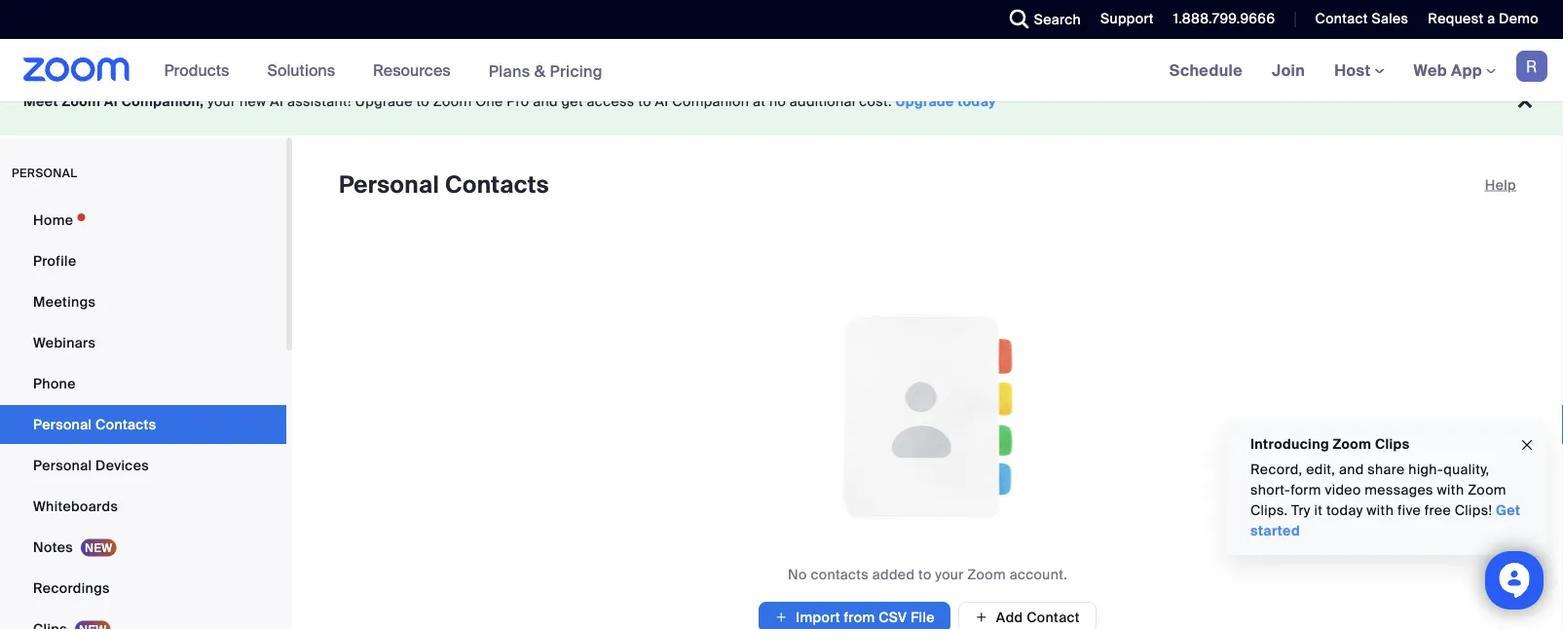 Task type: describe. For each thing, give the bounding box(es) containing it.
banner containing products
[[0, 39, 1563, 103]]

meet zoom ai companion, your new ai assistant! upgrade to zoom one pro and get access to ai companion at no additional cost. upgrade today
[[23, 93, 997, 111]]

clips.
[[1251, 502, 1288, 520]]

host
[[1335, 60, 1375, 80]]

search button
[[995, 0, 1086, 39]]

meetings
[[33, 293, 96, 311]]

account.
[[1010, 565, 1068, 584]]

search
[[1034, 10, 1081, 28]]

personal contacts link
[[0, 405, 286, 444]]

file
[[911, 608, 935, 626]]

host button
[[1335, 60, 1385, 80]]

zoom logo image
[[23, 57, 130, 82]]

solutions
[[267, 60, 335, 80]]

meetings link
[[0, 282, 286, 321]]

added
[[873, 565, 915, 584]]

no
[[788, 565, 807, 584]]

schedule link
[[1155, 39, 1258, 101]]

zoom up the add
[[968, 565, 1006, 584]]

plans & pricing
[[489, 61, 603, 81]]

upgrade today link
[[896, 93, 997, 111]]

edit,
[[1306, 461, 1336, 479]]

record, edit, and share high-quality, short-form video messages with zoom clips. try it today with five free clips!
[[1251, 461, 1507, 520]]

clips
[[1375, 435, 1410, 453]]

whiteboards
[[33, 497, 118, 515]]

profile
[[33, 252, 76, 270]]

import from csv file button
[[759, 602, 951, 629]]

notes
[[33, 538, 73, 556]]

zoom left the one
[[433, 93, 472, 111]]

and inside meet zoom ai companion, footer
[[533, 93, 558, 111]]

profile link
[[0, 242, 286, 281]]

clips!
[[1455, 502, 1493, 520]]

request a demo
[[1428, 10, 1539, 28]]

0 vertical spatial contacts
[[445, 170, 549, 200]]

contact inside button
[[1027, 608, 1080, 626]]

five
[[1398, 502, 1421, 520]]

add image for add
[[975, 609, 989, 626]]

join link
[[1258, 39, 1320, 101]]

3 ai from the left
[[655, 93, 669, 111]]

one
[[476, 93, 503, 111]]

recordings link
[[0, 569, 286, 608]]

0 vertical spatial contact
[[1315, 10, 1368, 28]]

add contact button
[[958, 602, 1097, 629]]

contact sales
[[1315, 10, 1409, 28]]

quality,
[[1444, 461, 1490, 479]]

cost.
[[859, 93, 892, 111]]

meet zoom ai companion, footer
[[0, 68, 1563, 135]]

meetings navigation
[[1155, 39, 1563, 103]]

web app button
[[1414, 60, 1496, 80]]

webinars link
[[0, 323, 286, 362]]

high-
[[1409, 461, 1444, 479]]

form
[[1291, 481, 1322, 499]]

share
[[1368, 461, 1405, 479]]

short-
[[1251, 481, 1291, 499]]

personal
[[12, 166, 77, 181]]

product information navigation
[[150, 39, 617, 103]]

companion
[[672, 93, 749, 111]]

2 ai from the left
[[270, 93, 284, 111]]

companion,
[[121, 93, 204, 111]]

get
[[1496, 502, 1521, 520]]

resources
[[373, 60, 451, 80]]

messages
[[1365, 481, 1434, 499]]

get started
[[1251, 502, 1521, 540]]

home link
[[0, 201, 286, 240]]

&
[[534, 61, 546, 81]]

contacts
[[811, 565, 869, 584]]

personal devices
[[33, 456, 149, 474]]



Task type: vqa. For each thing, say whether or not it's contained in the screenshot.
YOUR
yes



Task type: locate. For each thing, give the bounding box(es) containing it.
1 vertical spatial personal
[[33, 415, 92, 433]]

personal for personal devices link
[[33, 456, 92, 474]]

contacts
[[445, 170, 549, 200], [95, 415, 156, 433]]

to down "resources"
[[416, 93, 430, 111]]

video
[[1325, 481, 1361, 499]]

1 horizontal spatial today
[[1327, 502, 1363, 520]]

add image left import
[[775, 608, 788, 627]]

0 horizontal spatial personal contacts
[[33, 415, 156, 433]]

request a demo link
[[1414, 0, 1563, 39], [1428, 10, 1539, 28]]

1 vertical spatial your
[[936, 565, 964, 584]]

support
[[1101, 10, 1154, 28]]

0 vertical spatial personal
[[339, 170, 439, 200]]

to
[[416, 93, 430, 111], [638, 93, 652, 111], [919, 565, 932, 584]]

help link
[[1485, 169, 1517, 201]]

zoom up clips!
[[1468, 481, 1507, 499]]

today inside record, edit, and share high-quality, short-form video messages with zoom clips. try it today with five free clips!
[[1327, 502, 1363, 520]]

products button
[[164, 39, 238, 101]]

0 vertical spatial personal contacts
[[339, 170, 549, 200]]

0 horizontal spatial upgrade
[[355, 93, 413, 111]]

1 horizontal spatial contact
[[1315, 10, 1368, 28]]

recordings
[[33, 579, 110, 597]]

add image
[[775, 608, 788, 627], [975, 609, 989, 626]]

to right access
[[638, 93, 652, 111]]

1 horizontal spatial to
[[638, 93, 652, 111]]

import
[[796, 608, 840, 626]]

contact
[[1315, 10, 1368, 28], [1027, 608, 1080, 626]]

1 horizontal spatial ai
[[270, 93, 284, 111]]

1 horizontal spatial and
[[1339, 461, 1364, 479]]

personal for 'personal contacts' 'link'
[[33, 415, 92, 433]]

1 vertical spatial contacts
[[95, 415, 156, 433]]

with
[[1437, 481, 1465, 499], [1367, 502, 1394, 520]]

help
[[1485, 176, 1517, 194]]

today inside meet zoom ai companion, footer
[[958, 93, 997, 111]]

plans & pricing link
[[489, 61, 603, 81], [489, 61, 603, 81]]

1.888.799.9666 button up schedule
[[1159, 0, 1280, 39]]

to right added
[[919, 565, 932, 584]]

and
[[533, 93, 558, 111], [1339, 461, 1364, 479]]

ai left companion
[[655, 93, 669, 111]]

your for companion,
[[208, 93, 236, 111]]

1 vertical spatial today
[[1327, 502, 1363, 520]]

1 vertical spatial personal contacts
[[33, 415, 156, 433]]

1 horizontal spatial your
[[936, 565, 964, 584]]

your right added
[[936, 565, 964, 584]]

personal contacts up 'personal devices'
[[33, 415, 156, 433]]

your inside meet zoom ai companion, footer
[[208, 93, 236, 111]]

1 vertical spatial and
[[1339, 461, 1364, 479]]

personal contacts
[[339, 170, 549, 200], [33, 415, 156, 433]]

personal inside 'link'
[[33, 415, 92, 433]]

additional
[[790, 93, 856, 111]]

0 vertical spatial and
[[533, 93, 558, 111]]

schedule
[[1170, 60, 1243, 80]]

0 horizontal spatial add image
[[775, 608, 788, 627]]

add image for import
[[775, 608, 788, 627]]

web
[[1414, 60, 1448, 80]]

join
[[1272, 60, 1305, 80]]

0 horizontal spatial with
[[1367, 502, 1394, 520]]

contacts down the one
[[445, 170, 549, 200]]

with down messages
[[1367, 502, 1394, 520]]

zoom down zoom logo
[[62, 93, 101, 111]]

close image
[[1520, 434, 1535, 457]]

started
[[1251, 522, 1300, 540]]

notes link
[[0, 528, 286, 567]]

banner
[[0, 39, 1563, 103]]

personal devices link
[[0, 446, 286, 485]]

resources button
[[373, 39, 459, 101]]

ai right new
[[270, 93, 284, 111]]

record,
[[1251, 461, 1303, 479]]

whiteboards link
[[0, 487, 286, 526]]

contact right the add
[[1027, 608, 1080, 626]]

2 horizontal spatial ai
[[655, 93, 669, 111]]

0 horizontal spatial ai
[[104, 93, 118, 111]]

webinars
[[33, 334, 96, 352]]

get
[[562, 93, 583, 111]]

0 horizontal spatial contact
[[1027, 608, 1080, 626]]

your
[[208, 93, 236, 111], [936, 565, 964, 584]]

support link
[[1086, 0, 1159, 39], [1101, 10, 1154, 28]]

add image left the add
[[975, 609, 989, 626]]

a
[[1488, 10, 1496, 28]]

home
[[33, 211, 73, 229]]

csv
[[879, 608, 907, 626]]

1.888.799.9666 button up the schedule link
[[1174, 10, 1276, 28]]

with up free
[[1437, 481, 1465, 499]]

pro
[[507, 93, 529, 111]]

upgrade right cost.
[[896, 93, 954, 111]]

from
[[844, 608, 875, 626]]

app
[[1451, 60, 1483, 80]]

contacts inside 'link'
[[95, 415, 156, 433]]

1 horizontal spatial with
[[1437, 481, 1465, 499]]

1 upgrade from the left
[[355, 93, 413, 111]]

personal menu menu
[[0, 201, 286, 629]]

1 horizontal spatial upgrade
[[896, 93, 954, 111]]

add
[[996, 608, 1023, 626]]

0 horizontal spatial and
[[533, 93, 558, 111]]

0 vertical spatial your
[[208, 93, 236, 111]]

1 horizontal spatial contacts
[[445, 170, 549, 200]]

2 horizontal spatial to
[[919, 565, 932, 584]]

0 vertical spatial with
[[1437, 481, 1465, 499]]

1 vertical spatial contact
[[1027, 608, 1080, 626]]

at
[[753, 93, 766, 111]]

your left new
[[208, 93, 236, 111]]

request
[[1428, 10, 1484, 28]]

sales
[[1372, 10, 1409, 28]]

demo
[[1499, 10, 1539, 28]]

assistant!
[[287, 93, 351, 111]]

pricing
[[550, 61, 603, 81]]

1 ai from the left
[[104, 93, 118, 111]]

profile picture image
[[1517, 51, 1548, 82]]

1 horizontal spatial add image
[[975, 609, 989, 626]]

zoom
[[62, 93, 101, 111], [433, 93, 472, 111], [1333, 435, 1372, 453], [1468, 481, 1507, 499], [968, 565, 1006, 584]]

import from csv file
[[796, 608, 935, 626]]

0 horizontal spatial to
[[416, 93, 430, 111]]

plans
[[489, 61, 530, 81]]

0 vertical spatial today
[[958, 93, 997, 111]]

introducing
[[1251, 435, 1330, 453]]

contacts up devices
[[95, 415, 156, 433]]

add image inside button
[[975, 609, 989, 626]]

try
[[1292, 502, 1311, 520]]

upgrade down "resources"
[[355, 93, 413, 111]]

your for to
[[936, 565, 964, 584]]

and left the get
[[533, 93, 558, 111]]

contact sales link
[[1301, 0, 1414, 39], [1315, 10, 1409, 28]]

0 horizontal spatial your
[[208, 93, 236, 111]]

no contacts added to your zoom account.
[[788, 565, 1068, 584]]

it
[[1315, 502, 1323, 520]]

2 vertical spatial personal
[[33, 456, 92, 474]]

1.888.799.9666
[[1174, 10, 1276, 28]]

1 horizontal spatial personal contacts
[[339, 170, 549, 200]]

personal contacts down the one
[[339, 170, 549, 200]]

access
[[587, 93, 635, 111]]

and inside record, edit, and share high-quality, short-form video messages with zoom clips. try it today with five free clips!
[[1339, 461, 1364, 479]]

products
[[164, 60, 229, 80]]

add contact
[[996, 608, 1080, 626]]

personal contacts inside 'link'
[[33, 415, 156, 433]]

web app
[[1414, 60, 1483, 80]]

new
[[240, 93, 267, 111]]

1 vertical spatial with
[[1367, 502, 1394, 520]]

zoom left clips
[[1333, 435, 1372, 453]]

solutions button
[[267, 39, 344, 101]]

contact left sales
[[1315, 10, 1368, 28]]

0 horizontal spatial today
[[958, 93, 997, 111]]

ai down zoom logo
[[104, 93, 118, 111]]

phone link
[[0, 364, 286, 403]]

2 upgrade from the left
[[896, 93, 954, 111]]

zoom inside record, edit, and share high-quality, short-form video messages with zoom clips. try it today with five free clips!
[[1468, 481, 1507, 499]]

no
[[769, 93, 786, 111]]

add image inside import from csv file button
[[775, 608, 788, 627]]

0 horizontal spatial contacts
[[95, 415, 156, 433]]

and up the video
[[1339, 461, 1364, 479]]

today
[[958, 93, 997, 111], [1327, 502, 1363, 520]]

meet
[[23, 93, 58, 111]]

phone
[[33, 375, 76, 393]]

free
[[1425, 502, 1451, 520]]

get started link
[[1251, 502, 1521, 540]]

personal
[[339, 170, 439, 200], [33, 415, 92, 433], [33, 456, 92, 474]]

introducing zoom clips
[[1251, 435, 1410, 453]]

devices
[[95, 456, 149, 474]]



